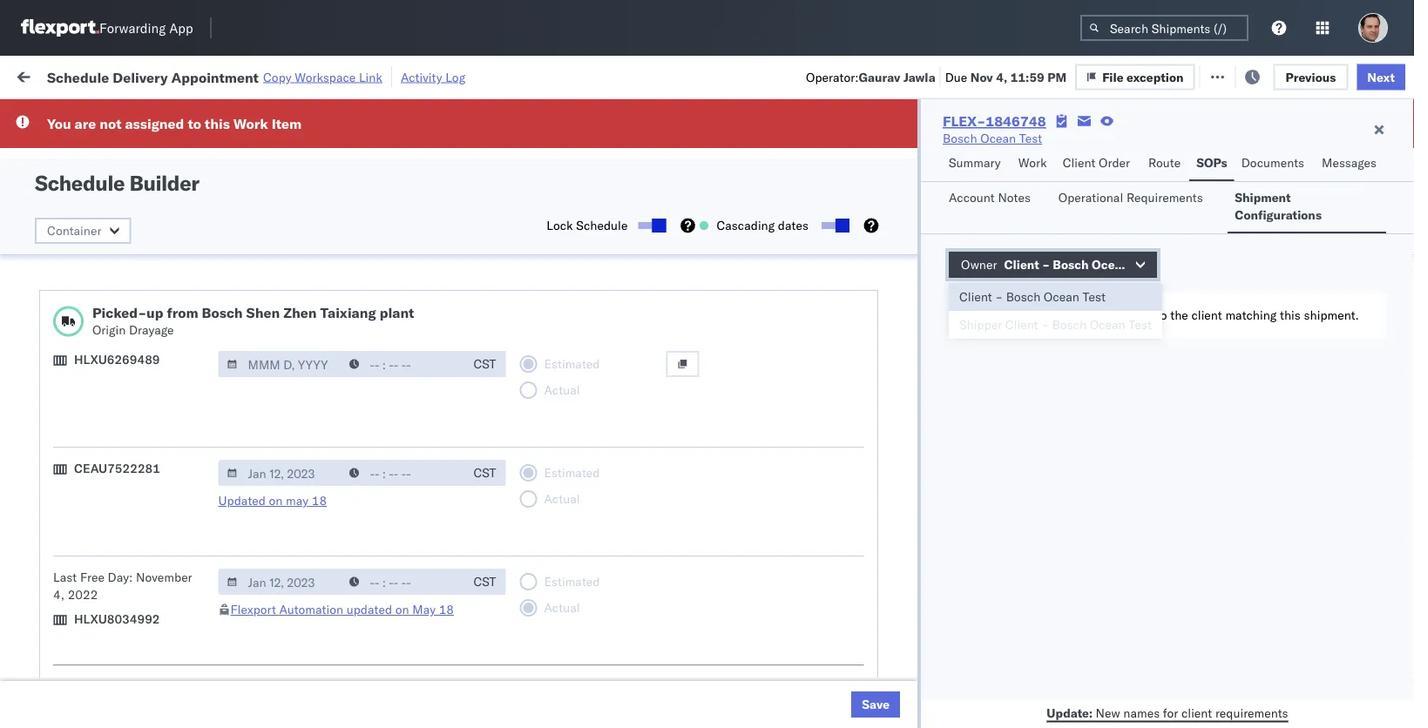 Task type: locate. For each thing, give the bounding box(es) containing it.
1 8:30 from the top
[[281, 558, 307, 573]]

appointment up up
[[143, 251, 214, 266]]

delivery down container button at the top of the page
[[95, 251, 140, 266]]

4 ocean fcl from the top
[[533, 366, 594, 382]]

schedule pickup from los angeles, ca for second schedule pickup from los angeles, ca link from the bottom of the page
[[40, 510, 235, 543]]

container for container
[[47, 223, 101, 238]]

2022 inside last free day: november 4, 2022
[[68, 587, 98, 603]]

shen
[[246, 304, 280, 322]]

4, down last
[[53, 587, 65, 603]]

2 upload customs clearance documents link from the top
[[40, 663, 248, 698]]

0 vertical spatial dec
[[369, 366, 392, 382]]

documents inside documents button
[[1242, 155, 1305, 170]]

2 vertical spatial dec
[[363, 482, 386, 497]]

2 vertical spatial 8:30
[[281, 673, 307, 688]]

2 horizontal spatial on
[[445, 68, 459, 83]]

rotterdam,
[[164, 587, 226, 602]]

ocean fcl for third schedule pickup from los angeles, ca link
[[533, 290, 594, 305]]

1 vertical spatial risk
[[481, 108, 499, 121]]

1 ocean fcl from the top
[[533, 213, 594, 228]]

pst, for confirm delivery
[[333, 482, 360, 497]]

0 horizontal spatial due
[[554, 108, 574, 121]]

automation
[[279, 602, 343, 617]]

schedule for third schedule pickup from los angeles, ca link
[[40, 280, 92, 295]]

activity log button
[[401, 66, 466, 88]]

schedule inside schedule pickup from rotterdam, netherlands
[[40, 587, 92, 602]]

None checkbox
[[822, 222, 846, 229]]

container
[[1074, 136, 1120, 149], [47, 223, 101, 238]]

6 resize handle column header from the left
[[905, 135, 926, 729]]

1 customs from the top
[[83, 319, 132, 334]]

23, up updated
[[384, 558, 403, 573]]

1 lagerfeld from the top
[[935, 558, 987, 573]]

list box
[[949, 283, 1162, 339]]

message (0)
[[253, 68, 324, 83]]

schedule delivery appointment button up the confirm pickup from los angeles, ca
[[40, 403, 214, 422]]

0 vertical spatial 11:59 pm pdt, nov 4, 2022
[[281, 251, 441, 267]]

confirm inside the confirm pickup from los angeles, ca
[[40, 434, 85, 449]]

resize handle column header for container numbers
[[1157, 135, 1178, 729]]

1 vertical spatial clearance
[[135, 664, 191, 679]]

schedule delivery appointment button down container button at the top of the page
[[40, 250, 214, 269]]

hlxu8034992
[[1259, 174, 1344, 190], [1259, 213, 1344, 228], [1259, 251, 1344, 266], [1259, 289, 1344, 305], [1259, 328, 1344, 343], [74, 612, 160, 627]]

dec left 13,
[[369, 366, 392, 382]]

2 horizontal spatial :
[[499, 108, 502, 121]]

pickup down confirm delivery button
[[95, 510, 132, 526]]

work
[[189, 68, 220, 83], [233, 115, 268, 132], [1019, 155, 1047, 170]]

appointment up rotterdam,
[[143, 557, 214, 573]]

MMM D, YYYY text field
[[218, 351, 342, 377], [218, 460, 342, 486], [218, 569, 342, 595]]

progress
[[272, 108, 315, 121]]

pickup down schedule builder
[[95, 203, 132, 219]]

-- : -- -- text field up the may
[[340, 569, 464, 595]]

1 vertical spatial 18
[[439, 602, 454, 617]]

8 ocean fcl from the top
[[533, 597, 594, 612]]

ocean fcl
[[533, 213, 594, 228], [533, 251, 594, 267], [533, 290, 594, 305], [533, 366, 594, 382], [533, 443, 594, 458], [533, 482, 594, 497], [533, 558, 594, 573], [533, 597, 594, 612], [533, 673, 594, 688]]

schedule pickup from los angeles, ca up day:
[[40, 510, 235, 543]]

3 cst from the top
[[474, 574, 496, 590]]

filtered
[[17, 107, 60, 122]]

None checkbox
[[638, 222, 663, 229]]

1 ceau7522281, from the top
[[1074, 174, 1163, 190]]

los up drayage
[[164, 280, 184, 295]]

0 vertical spatial upload customs clearance documents link
[[40, 318, 248, 353]]

2 vertical spatial work
[[1019, 155, 1047, 170]]

appointment for 1st schedule delivery appointment link from the top
[[143, 251, 214, 266]]

0 horizontal spatial consignee
[[760, 142, 810, 156]]

exception
[[1142, 68, 1199, 83], [1127, 69, 1184, 84]]

2 test123456 from the top
[[1187, 213, 1260, 228]]

ca for third schedule pickup from los angeles, ca link from the bottom
[[40, 374, 57, 390]]

upload customs clearance documents up hlxu6269489
[[40, 319, 191, 351]]

los for confirm pickup from los angeles, ca link
[[157, 434, 177, 449]]

you are not assigned to this work item
[[47, 115, 302, 132]]

ocean fcl for confirm pickup from los angeles, ca link
[[533, 443, 594, 458]]

0 horizontal spatial risk
[[379, 68, 399, 83]]

to right the reset on the top of page
[[724, 67, 736, 82]]

builder
[[129, 170, 199, 196]]

schedule delivery appointment copy workspace link
[[47, 68, 383, 86]]

0 vertical spatial to
[[724, 67, 736, 82]]

pst,
[[340, 328, 366, 343], [340, 366, 366, 382], [332, 443, 359, 458], [333, 482, 360, 497], [332, 558, 359, 573], [332, 597, 359, 612], [332, 673, 359, 688]]

schedule pickup from los angeles, ca button down schedule pickup from rotterdam, netherlands button
[[40, 624, 248, 661]]

los for second schedule pickup from los angeles, ca link
[[164, 203, 184, 219]]

pickup for 3rd schedule pickup from los angeles, ca button from the bottom
[[95, 357, 132, 372]]

2 vertical spatial cst
[[474, 574, 496, 590]]

on left the may
[[395, 602, 409, 617]]

0 vertical spatial schedule delivery appointment button
[[40, 250, 214, 269]]

1 cst from the top
[[474, 356, 496, 372]]

resize handle column header
[[249, 135, 270, 729], [443, 135, 464, 729], [504, 135, 525, 729], [617, 135, 638, 729], [730, 135, 751, 729], [905, 135, 926, 729], [1044, 135, 1065, 729], [1157, 135, 1178, 729], [1375, 135, 1396, 729], [1383, 135, 1404, 729]]

client up there
[[960, 289, 992, 305]]

ocean fcl for third schedule pickup from los angeles, ca link from the bottom
[[533, 366, 594, 382]]

confirm for confirm delivery
[[40, 481, 85, 496]]

2 jan from the top
[[362, 597, 381, 612]]

pst, down 11:00 pm pst, nov 8, 2022
[[340, 366, 366, 382]]

1 vertical spatial confirm
[[40, 481, 85, 496]]

8:30 for schedule delivery appointment
[[281, 558, 307, 573]]

2 horizontal spatial work
[[1019, 155, 1047, 170]]

1 vertical spatial mmm d, yyyy text field
[[218, 460, 342, 486]]

1 horizontal spatial for
[[1163, 705, 1179, 721]]

updated
[[218, 493, 266, 509]]

schedule pickup from los angeles, ca button up november
[[40, 509, 248, 546]]

schedule for 1st schedule pickup from los angeles, ca link
[[40, 165, 92, 180]]

1 horizontal spatial :
[[401, 108, 404, 121]]

flexport. image
[[21, 19, 99, 37]]

clearance inside button
[[135, 319, 191, 334]]

1 vertical spatial to
[[188, 115, 201, 132]]

ocean fcl for the confirm delivery link
[[533, 482, 594, 497]]

from for 1st schedule pickup from los angeles, ca link
[[136, 165, 161, 180]]

8:30 right the "flexport" on the bottom of the page
[[281, 597, 307, 612]]

1 vertical spatial container
[[47, 223, 101, 238]]

los down you are not assigned to this work item
[[164, 165, 184, 180]]

free
[[80, 570, 105, 585]]

pdt, up 11:00 pm pst, nov 8, 2022
[[340, 290, 367, 305]]

confirm inside the confirm delivery link
[[40, 481, 85, 496]]

upload customs clearance documents for 1st upload customs clearance documents link from the bottom of the page
[[40, 664, 191, 696]]

2 schedule delivery appointment button from the top
[[40, 403, 214, 422]]

schedule delivery appointment button up schedule pickup from rotterdam, netherlands
[[40, 556, 214, 576]]

bosch ocean test link
[[943, 130, 1043, 147]]

flex-1846748 button
[[934, 170, 1056, 195], [934, 170, 1056, 195], [934, 209, 1056, 233], [934, 209, 1056, 233], [934, 247, 1056, 271], [934, 247, 1056, 271], [934, 285, 1056, 310], [934, 285, 1056, 310], [934, 324, 1056, 348], [934, 324, 1056, 348]]

0 vertical spatial 8:30
[[281, 558, 307, 573]]

pst, for schedule pickup from los angeles, ca
[[340, 366, 366, 382]]

0 vertical spatial schedule delivery appointment link
[[40, 250, 214, 267]]

this
[[205, 115, 230, 132], [1280, 308, 1301, 323]]

angeles, down picked-up from bosch shen zhen taixiang plant origin drayage
[[187, 357, 235, 372]]

8:30 for schedule pickup from rotterdam, netherlands
[[281, 597, 307, 612]]

ca for second schedule pickup from los angeles, ca link from the bottom of the page
[[40, 528, 57, 543]]

appointment up confirm pickup from los angeles, ca link
[[143, 404, 214, 419]]

attached
[[1104, 308, 1153, 323]]

pm
[[1048, 69, 1067, 84], [318, 251, 337, 267], [318, 290, 337, 305], [318, 328, 337, 343], [318, 366, 337, 382], [310, 443, 329, 458], [310, 558, 329, 573], [310, 597, 329, 612], [310, 673, 329, 688]]

1 schedule delivery appointment from the top
[[40, 251, 214, 266]]

angeles, for confirm pickup from los angeles, ca link
[[180, 434, 228, 449]]

angeles, for second schedule pickup from los angeles, ca link
[[187, 203, 235, 219]]

hlxu8034992 down shipment. at the right
[[1259, 328, 1344, 343]]

0 vertical spatial cst
[[474, 356, 496, 372]]

1 vertical spatial for
[[1163, 705, 1179, 721]]

los for 1st schedule pickup from los angeles, ca link
[[164, 165, 184, 180]]

confirm down the ceau7522281
[[40, 481, 85, 496]]

schedule
[[47, 68, 109, 86], [40, 165, 92, 180], [35, 170, 125, 196], [40, 203, 92, 219], [576, 218, 628, 233], [40, 251, 92, 266], [40, 280, 92, 295], [40, 357, 92, 372], [40, 404, 92, 419], [40, 510, 92, 526], [40, 557, 92, 573], [40, 587, 92, 602], [40, 625, 92, 641]]

summary button
[[942, 147, 1012, 181]]

1 8:30 pm pst, jan 23, 2023 from the top
[[281, 558, 436, 573]]

1 vertical spatial jan
[[362, 597, 381, 612]]

1 horizontal spatial container
[[1074, 136, 1120, 149]]

0 vertical spatial -- : -- -- text field
[[340, 351, 464, 377]]

from up up
[[136, 280, 161, 295]]

due left soon at left top
[[554, 108, 574, 121]]

container inside container numbers 'button'
[[1074, 136, 1120, 149]]

workspace
[[295, 69, 356, 85]]

ocean fcl for third schedule delivery appointment link from the top
[[533, 558, 594, 573]]

7 ocean fcl from the top
[[533, 558, 594, 573]]

1 vertical spatial pdt,
[[340, 290, 367, 305]]

update: new names for client requirements
[[1047, 705, 1289, 721]]

18 right the may
[[439, 602, 454, 617]]

2 vertical spatial 2023
[[406, 673, 436, 688]]

0 horizontal spatial numbers
[[1074, 149, 1117, 163]]

angeles,
[[187, 165, 235, 180], [187, 203, 235, 219], [187, 280, 235, 295], [187, 357, 235, 372], [180, 434, 228, 449], [187, 510, 235, 526], [187, 625, 235, 641]]

1 vertical spatial due
[[554, 108, 574, 121]]

2 lagerfeld from the top
[[935, 597, 987, 612]]

client left the order
[[1063, 155, 1096, 170]]

dec for 13,
[[369, 366, 392, 382]]

0 vertical spatial container
[[1074, 136, 1120, 149]]

pst, up flexport automation updated on may 18 button
[[332, 558, 359, 573]]

pst, down the taixiang
[[340, 328, 366, 343]]

2 integration from the top
[[760, 597, 820, 612]]

2 resize handle column header from the left
[[443, 135, 464, 729]]

plant
[[380, 304, 414, 322]]

schedule pickup from los angeles, ca down schedule pickup from rotterdam, netherlands button
[[40, 625, 235, 658]]

ceau7522281, down the operational requirements
[[1074, 213, 1163, 228]]

5 ocean fcl from the top
[[533, 443, 594, 458]]

angeles, down rotterdam,
[[187, 625, 235, 641]]

1 : from the left
[[125, 108, 128, 121]]

angeles, up updated
[[180, 434, 228, 449]]

2 upload customs clearance documents from the top
[[40, 664, 191, 696]]

angeles, for 6th schedule pickup from los angeles, ca link
[[187, 625, 235, 641]]

are left not
[[75, 115, 96, 132]]

2023 right updated
[[406, 597, 436, 612]]

0 vertical spatial for
[[166, 108, 180, 121]]

clearance right origin
[[135, 319, 191, 334]]

: right not
[[125, 108, 128, 121]]

1 horizontal spatial consignee
[[840, 520, 899, 535]]

from down "workitem" button
[[136, 165, 161, 180]]

2 horizontal spatial to
[[1156, 308, 1167, 323]]

test123456 down matching
[[1187, 328, 1260, 343]]

ca for confirm pickup from los angeles, ca link
[[40, 451, 57, 466]]

0 vertical spatial this
[[205, 115, 230, 132]]

pickup inside schedule pickup from rotterdam, netherlands
[[95, 587, 132, 602]]

zhen
[[283, 304, 317, 322]]

0 vertical spatial confirm
[[40, 434, 85, 449]]

2 vertical spatial schedule delivery appointment button
[[40, 556, 214, 576]]

1 vertical spatial 11:59 pm pdt, nov 4, 2022
[[281, 290, 441, 305]]

test123456 up matching
[[1187, 290, 1260, 305]]

client inside 'button'
[[647, 142, 675, 156]]

customs inside button
[[83, 319, 132, 334]]

by:
[[63, 107, 80, 122]]

pickup for the confirm pickup from los angeles, ca button at the left
[[88, 434, 125, 449]]

1 vertical spatial 8:30
[[281, 597, 307, 612]]

0 horizontal spatial container
[[47, 223, 101, 238]]

ca inside the confirm pickup from los angeles, ca
[[40, 451, 57, 466]]

1 upload customs clearance documents from the top
[[40, 319, 191, 351]]

1 integration test account - karl lagerfeld from the top
[[760, 558, 987, 573]]

flexport automation updated on may 18
[[231, 602, 454, 617]]

9 resize handle column header from the left
[[1375, 135, 1396, 729]]

delivery inside button
[[88, 481, 133, 496]]

0 horizontal spatial are
[[75, 115, 96, 132]]

7 ca from the top
[[40, 643, 57, 658]]

work right import
[[189, 68, 220, 83]]

mmm d, yyyy text field down the 11:00
[[218, 351, 342, 377]]

1 vertical spatial consignee
[[840, 520, 899, 535]]

fcl for third schedule pickup from los angeles, ca link from the bottom
[[572, 366, 594, 382]]

file down search shipments (/) text field
[[1118, 68, 1139, 83]]

notes
[[998, 190, 1031, 205]]

schedule delivery appointment link down container button at the top of the page
[[40, 250, 214, 267]]

schedule pickup from los angeles, ca down "workitem" button
[[40, 165, 235, 198]]

fcl for confirm pickup from los angeles, ca link
[[572, 443, 594, 458]]

upload left origin
[[40, 319, 80, 334]]

on for 180
[[445, 68, 459, 83]]

4 schedule pickup from los angeles, ca button from the top
[[40, 356, 248, 393]]

schedule pickup from los angeles, ca button
[[40, 164, 248, 201], [40, 203, 248, 239], [40, 279, 248, 316], [40, 356, 248, 393], [40, 509, 248, 546], [40, 624, 248, 661]]

from for confirm pickup from los angeles, ca link
[[129, 434, 154, 449]]

1 vertical spatial schedule delivery appointment link
[[40, 403, 214, 420]]

1 vertical spatial on
[[269, 493, 283, 509]]

2 8:30 pm pst, jan 23, 2023 from the top
[[281, 597, 436, 612]]

gaurav
[[859, 69, 901, 84]]

11:59 up flex-1846748 link
[[1011, 69, 1045, 84]]

7 resize handle column header from the left
[[1044, 135, 1065, 729]]

ceau7522281, hlxu6269489, hlxu8034992
[[1074, 174, 1344, 190], [1074, 213, 1344, 228], [1074, 251, 1344, 266], [1074, 289, 1344, 305], [1074, 328, 1344, 343]]

0 vertical spatial 18
[[312, 493, 327, 509]]

4 ca from the top
[[40, 374, 57, 390]]

11:59
[[1011, 69, 1045, 84], [281, 251, 315, 267], [281, 290, 315, 305], [281, 366, 315, 382]]

resize handle column header for workitem
[[249, 135, 270, 729]]

from down builder
[[136, 203, 161, 219]]

pickup down schedule pickup from rotterdam, netherlands
[[95, 625, 132, 641]]

default
[[739, 67, 781, 82]]

nov
[[971, 69, 993, 84], [370, 251, 393, 267], [370, 290, 393, 305], [369, 328, 392, 343]]

1 resize handle column header from the left
[[249, 135, 270, 729]]

8:30 pm pst, jan 23, 2023 for schedule pickup from rotterdam, netherlands
[[281, 597, 436, 612]]

-- : -- -- text field
[[340, 351, 464, 377], [340, 569, 464, 595]]

copy
[[263, 69, 292, 85]]

from inside the confirm pickup from los angeles, ca
[[129, 434, 154, 449]]

for
[[166, 108, 180, 121], [1163, 705, 1179, 721]]

you
[[47, 115, 71, 132]]

on left may
[[269, 493, 283, 509]]

1 2023 from the top
[[406, 558, 436, 573]]

confirm pickup from los angeles, ca link
[[40, 433, 248, 468]]

schedule pickup from los angeles, ca button down "workitem" button
[[40, 164, 248, 201]]

2 -- : -- -- text field from the top
[[340, 569, 464, 595]]

2 vertical spatial 23,
[[384, 597, 403, 612]]

owner
[[961, 257, 997, 272]]

0 vertical spatial upload customs clearance documents
[[40, 319, 191, 351]]

from for second schedule pickup from los angeles, ca link
[[136, 203, 161, 219]]

confirm for confirm pickup from los angeles, ca
[[40, 434, 85, 449]]

taixiang
[[320, 304, 376, 322]]

2 ceau7522281, hlxu6269489, hlxu8034992 from the top
[[1074, 213, 1344, 228]]

1 upload from the top
[[40, 319, 80, 334]]

names
[[1124, 705, 1160, 721]]

5 ca from the top
[[40, 451, 57, 466]]

1 vertical spatial schedule delivery appointment
[[40, 404, 214, 419]]

1 horizontal spatial to
[[724, 67, 736, 82]]

3 schedule pickup from los angeles, ca from the top
[[40, 280, 235, 313]]

from for second schedule pickup from los angeles, ca link from the bottom of the page
[[136, 510, 161, 526]]

dec for 23,
[[362, 443, 385, 458]]

1 vertical spatial upload customs clearance documents
[[40, 664, 191, 696]]

pickup up picked-
[[95, 280, 132, 295]]

batch
[[1317, 68, 1352, 83]]

matching
[[1226, 308, 1277, 323]]

1 vertical spatial this
[[1280, 308, 1301, 323]]

due
[[945, 69, 968, 84], [554, 108, 574, 121]]

nov up flex-1846748 link
[[971, 69, 993, 84]]

test inside bosch ocean test link
[[1020, 131, 1043, 146]]

0 vertical spatial jan
[[362, 558, 381, 573]]

1 test123456 from the top
[[1187, 175, 1260, 190]]

pst, right the am
[[333, 482, 360, 497]]

hlxu6269489
[[74, 352, 160, 367]]

angeles, down status : ready for work, blocked, in progress
[[187, 165, 235, 180]]

0 horizontal spatial this
[[205, 115, 230, 132]]

angeles, for third schedule pickup from los angeles, ca link from the bottom
[[187, 357, 235, 372]]

work
[[50, 63, 95, 87]]

1 vertical spatial dec
[[362, 443, 385, 458]]

0 vertical spatial documents
[[1242, 155, 1305, 170]]

7 fcl from the top
[[572, 558, 594, 573]]

bosch inside picked-up from bosch shen zhen taixiang plant origin drayage
[[202, 304, 243, 322]]

1 vertical spatial work
[[233, 115, 268, 132]]

for right names at the right bottom of page
[[1163, 705, 1179, 721]]

pdt,
[[340, 251, 367, 267], [340, 290, 367, 305]]

2023 for schedule pickup from rotterdam, netherlands
[[406, 597, 436, 612]]

schedule pickup from los angeles, ca for third schedule pickup from los angeles, ca link
[[40, 280, 235, 313]]

angeles, up picked-up from bosch shen zhen taixiang plant origin drayage
[[187, 280, 235, 295]]

schedule delivery appointment link up the confirm pickup from los angeles, ca
[[40, 403, 214, 420]]

due right jawla
[[945, 69, 968, 84]]

1 vertical spatial customs
[[83, 664, 132, 679]]

numbers
[[1250, 142, 1294, 156], [1074, 149, 1117, 163]]

pickup inside the confirm pickup from los angeles, ca
[[88, 434, 125, 449]]

upload down netherlands
[[40, 664, 80, 679]]

1 vertical spatial 8:30 pm pst, jan 23, 2023
[[281, 597, 436, 612]]

-- : -- -- text field for 1st the mmm d, yyyy text field
[[340, 351, 464, 377]]

1 clearance from the top
[[135, 319, 191, 334]]

0 vertical spatial consignee
[[760, 142, 810, 156]]

schedule pickup from los angeles, ca down 'upload customs clearance documents' button
[[40, 357, 235, 390]]

consignee inside button
[[760, 142, 810, 156]]

schedule pickup from rotterdam, netherlands
[[40, 587, 226, 620]]

4 integration from the top
[[760, 712, 820, 727]]

clearance
[[135, 319, 191, 334], [135, 664, 191, 679]]

customs up hlxu6269489
[[83, 319, 132, 334]]

2130384
[[1000, 712, 1053, 727]]

0 vertical spatial work
[[189, 68, 220, 83]]

appointment for 2nd schedule delivery appointment link from the top of the page
[[143, 404, 214, 419]]

schedule for third schedule pickup from los angeles, ca link from the bottom
[[40, 357, 92, 372]]

2 schedule pickup from los angeles, ca from the top
[[40, 203, 235, 236]]

dec up -- : -- -- text box
[[362, 443, 385, 458]]

23, up -- : -- -- text box
[[388, 443, 407, 458]]

5 fcl from the top
[[572, 443, 594, 458]]

11:59 down the 11:00
[[281, 366, 315, 382]]

pickup down origin
[[95, 357, 132, 372]]

schedule pickup from los angeles, ca link up november
[[40, 509, 248, 544]]

0 horizontal spatial on
[[269, 493, 283, 509]]

numbers inside button
[[1250, 142, 1294, 156]]

documents up hlxu6269489
[[40, 336, 103, 351]]

snoozed : no
[[361, 108, 423, 121]]

this down schedule delivery appointment copy workspace link at top left
[[205, 115, 230, 132]]

1 vertical spatial client
[[1182, 705, 1212, 721]]

2022 right 13,
[[417, 366, 447, 382]]

ceau7522281, up the attached
[[1074, 289, 1163, 305]]

8:30 pm pst, jan 23, 2023 for schedule delivery appointment
[[281, 558, 436, 573]]

snoozed
[[361, 108, 401, 121]]

upload customs clearance documents inside 'upload customs clearance documents' button
[[40, 319, 191, 351]]

0 horizontal spatial work
[[189, 68, 220, 83]]

picked-up from bosch shen zhen taixiang plant origin drayage
[[92, 304, 414, 338]]

11:59 pm pdt, nov 4, 2022 up the taixiang
[[281, 251, 441, 267]]

0 vertical spatial client
[[1192, 308, 1223, 323]]

client for order
[[1063, 155, 1096, 170]]

schedule pickup from los angeles, ca link down schedule pickup from rotterdam, netherlands button
[[40, 624, 248, 659]]

at
[[468, 108, 479, 121]]

to inside button
[[724, 67, 736, 82]]

-- : -- -- text field
[[340, 460, 464, 486]]

are for there
[[1001, 308, 1019, 323]]

0 vertical spatial clearance
[[135, 319, 191, 334]]

1 jan from the top
[[362, 558, 381, 573]]

karl
[[909, 558, 932, 573], [909, 597, 932, 612], [909, 673, 932, 688], [909, 712, 932, 727]]

fcl for third schedule pickup from los angeles, ca link
[[572, 290, 594, 305]]

4 fcl from the top
[[572, 366, 594, 382]]

am
[[310, 482, 330, 497]]

bosch
[[943, 131, 977, 146], [647, 213, 681, 228], [760, 213, 794, 228], [647, 251, 681, 267], [760, 251, 794, 267], [1053, 257, 1089, 272], [1006, 289, 1041, 305], [647, 290, 681, 305], [760, 290, 794, 305], [202, 304, 243, 322], [1052, 317, 1087, 332], [647, 366, 681, 382], [647, 443, 681, 458], [760, 443, 794, 458]]

2 vertical spatial on
[[395, 602, 409, 617]]

-
[[1043, 257, 1050, 272], [996, 289, 1003, 305], [1042, 317, 1049, 332], [899, 558, 906, 573], [899, 597, 906, 612], [899, 673, 906, 688], [899, 712, 906, 727]]

0 horizontal spatial for
[[166, 108, 180, 121]]

are
[[75, 115, 96, 132], [1001, 308, 1019, 323]]

angeles, for second schedule pickup from los angeles, ca link from the bottom of the page
[[187, 510, 235, 526]]

configurations
[[1235, 207, 1322, 223]]

schedule pickup from los angeles, ca down schedule builder
[[40, 203, 235, 236]]

schedule for 2nd schedule delivery appointment link from the top of the page
[[40, 404, 92, 419]]

angeles, inside the confirm pickup from los angeles, ca
[[180, 434, 228, 449]]

1 vertical spatial documents
[[40, 336, 103, 351]]

5 schedule pickup from los angeles, ca from the top
[[40, 510, 235, 543]]

0 horizontal spatial :
[[125, 108, 128, 121]]

from inside picked-up from bosch shen zhen taixiang plant origin drayage
[[167, 304, 198, 322]]

2 vertical spatial schedule delivery appointment link
[[40, 556, 214, 574]]

0 vertical spatial upload
[[40, 319, 80, 334]]

0 vertical spatial 2023
[[406, 558, 436, 573]]

from down the ceau7522281
[[136, 510, 161, 526]]

customs down netherlands
[[83, 664, 132, 679]]

1 vertical spatial upload
[[40, 664, 80, 679]]

ceau7522281,
[[1074, 174, 1163, 190], [1074, 213, 1163, 228], [1074, 251, 1163, 266], [1074, 289, 1163, 305], [1074, 328, 1163, 343]]

0 vertical spatial pdt,
[[340, 251, 367, 267]]

client inside button
[[1063, 155, 1096, 170]]

ceau7522281, down operational requirements button
[[1074, 251, 1163, 266]]

1 schedule pickup from los angeles, ca from the top
[[40, 165, 235, 198]]

delivery up schedule pickup from rotterdam, netherlands
[[95, 557, 140, 573]]

from inside schedule pickup from rotterdam, netherlands
[[136, 587, 161, 602]]

1 ca from the top
[[40, 183, 57, 198]]

4, up flex-1846748 link
[[996, 69, 1008, 84]]

5 schedule pickup from los angeles, ca link from the top
[[40, 509, 248, 544]]

work,
[[183, 108, 211, 121]]

0 vertical spatial mmm d, yyyy text field
[[218, 351, 342, 377]]

requirements
[[1127, 190, 1203, 205]]

1 schedule pickup from los angeles, ca button from the top
[[40, 164, 248, 201]]

soon
[[577, 108, 601, 121]]

ca for 6th schedule pickup from los angeles, ca link
[[40, 643, 57, 658]]

2 vertical spatial mmm d, yyyy text field
[[218, 569, 342, 595]]

schedule delivery appointment
[[40, 251, 214, 266], [40, 404, 214, 419], [40, 557, 214, 573]]

operator: gaurav jawla
[[806, 69, 936, 84]]

6 ocean fcl from the top
[[533, 482, 594, 497]]

los inside the confirm pickup from los angeles, ca
[[157, 434, 177, 449]]

dates
[[778, 218, 809, 233]]

shipment.
[[1304, 308, 1359, 323]]

1 vertical spatial 2023
[[406, 597, 436, 612]]

hlxu6269489,
[[1166, 174, 1256, 190], [1166, 213, 1256, 228], [1166, 251, 1256, 266], [1166, 289, 1256, 305], [1166, 328, 1256, 343]]

0 vertical spatial schedule delivery appointment
[[40, 251, 214, 266]]

6 schedule pickup from los angeles, ca from the top
[[40, 625, 235, 658]]

to
[[724, 67, 736, 82], [188, 115, 201, 132], [1156, 308, 1167, 323]]

8 fcl from the top
[[572, 597, 594, 612]]

0 vertical spatial customs
[[83, 319, 132, 334]]

1 horizontal spatial numbers
[[1250, 142, 1294, 156]]

180
[[419, 68, 442, 83]]

pickup for schedule pickup from rotterdam, netherlands button
[[95, 587, 132, 602]]

pst, for schedule delivery appointment
[[332, 558, 359, 573]]

jan left 28,
[[362, 673, 381, 688]]

reset to default filters button
[[677, 62, 829, 88]]

schedule delivery appointment up the confirm pickup from los angeles, ca
[[40, 404, 214, 419]]

fcl for schedule pickup from rotterdam, netherlands link on the bottom left of the page
[[572, 597, 594, 612]]

0 vertical spatial 8:30 pm pst, jan 23, 2023
[[281, 558, 436, 573]]

on for updated
[[269, 493, 283, 509]]

0 vertical spatial are
[[75, 115, 96, 132]]

resize handle column header for client name
[[730, 135, 751, 729]]

ca for 1st schedule pickup from los angeles, ca link
[[40, 183, 57, 198]]

list box containing client - bosch ocean test
[[949, 283, 1162, 339]]

2 confirm from the top
[[40, 481, 85, 496]]

numbers inside container numbers
[[1074, 149, 1117, 163]]

pickup
[[95, 165, 132, 180], [95, 203, 132, 219], [95, 280, 132, 295], [95, 357, 132, 372], [88, 434, 125, 449], [95, 510, 132, 526], [95, 587, 132, 602], [95, 625, 132, 641]]

container inside container button
[[47, 223, 101, 238]]

schedule pickup from rotterdam, netherlands link
[[40, 586, 248, 621]]

pickup for 3rd schedule pickup from los angeles, ca button from the top of the page
[[95, 280, 132, 295]]

los down drayage
[[164, 357, 184, 372]]

schedule delivery appointment down container button at the top of the page
[[40, 251, 214, 266]]

6 fcl from the top
[[572, 482, 594, 497]]

blocked,
[[213, 108, 257, 121]]

1 vertical spatial cst
[[474, 465, 496, 481]]

2022 up netherlands
[[68, 587, 98, 603]]

fcl for the confirm delivery link
[[572, 482, 594, 497]]

jan left the may
[[362, 597, 381, 612]]



Task type: describe. For each thing, give the bounding box(es) containing it.
pickup for first schedule pickup from los angeles, ca button from the bottom of the page
[[95, 625, 132, 641]]

1 horizontal spatial work
[[233, 115, 268, 132]]

next
[[1368, 69, 1395, 84]]

procedures
[[1039, 308, 1101, 323]]

import
[[147, 68, 186, 83]]

schedule for second schedule pickup from los angeles, ca link
[[40, 203, 92, 219]]

schedule for second schedule pickup from los angeles, ca link from the bottom of the page
[[40, 510, 92, 526]]

4, inside last free day: november 4, 2022
[[53, 587, 65, 603]]

11:59 pm pst, dec 13, 2022
[[281, 366, 447, 382]]

1 schedule delivery appointment link from the top
[[40, 250, 214, 267]]

3 karl from the top
[[909, 673, 932, 688]]

hlxu8034992 down configurations
[[1259, 251, 1344, 266]]

messages
[[1322, 155, 1377, 170]]

confirm delivery link
[[40, 480, 133, 497]]

cst for 1st the mmm d, yyyy text field
[[474, 356, 496, 372]]

11:00 pm pst, nov 8, 2022
[[281, 328, 440, 343]]

3 integration test account - karl lagerfeld from the top
[[760, 673, 987, 688]]

4 ceau7522281, from the top
[[1074, 289, 1163, 305]]

pickup for sixth schedule pickup from los angeles, ca button from the bottom
[[95, 165, 132, 180]]

2 hlxu6269489, from the top
[[1166, 213, 1256, 228]]

pickup for 2nd schedule pickup from los angeles, ca button from the top
[[95, 203, 132, 219]]

name
[[678, 142, 705, 156]]

november
[[136, 570, 192, 585]]

ready
[[132, 108, 163, 121]]

9 fcl from the top
[[572, 673, 594, 688]]

5 ceau7522281, hlxu6269489, hlxu8034992 from the top
[[1074, 328, 1344, 343]]

save
[[862, 697, 890, 712]]

schedule for 6th schedule pickup from los angeles, ca link
[[40, 625, 92, 641]]

track
[[462, 68, 490, 83]]

10 resize handle column header from the left
[[1383, 135, 1404, 729]]

flex id
[[934, 142, 967, 156]]

1 horizontal spatial this
[[1280, 308, 1301, 323]]

los for second schedule pickup from los angeles, ca link from the bottom of the page
[[164, 510, 184, 526]]

pst, for upload customs clearance documents
[[340, 328, 366, 343]]

schedule for schedule pickup from rotterdam, netherlands link on the bottom left of the page
[[40, 587, 92, 602]]

delivery up "ready"
[[113, 68, 168, 86]]

next button
[[1357, 64, 1406, 90]]

actions
[[1362, 142, 1398, 156]]

3 : from the left
[[499, 108, 502, 121]]

1 hlxu6269489, from the top
[[1166, 174, 1256, 190]]

nyku9743990
[[1074, 711, 1159, 726]]

are for you
[[75, 115, 96, 132]]

file up container numbers 'button'
[[1103, 69, 1124, 84]]

link
[[359, 69, 383, 85]]

3 mmm d, yyyy text field from the top
[[218, 569, 342, 595]]

nov left 8,
[[369, 328, 392, 343]]

updated on may 18
[[218, 493, 327, 509]]

activity log
[[401, 69, 466, 85]]

no
[[1022, 308, 1036, 323]]

3 schedule delivery appointment from the top
[[40, 557, 214, 573]]

client down client - bosch ocean test
[[1006, 317, 1039, 332]]

4, up "plant"
[[396, 251, 407, 267]]

appointment for third schedule delivery appointment link from the top
[[143, 557, 214, 573]]

hlxu8034992 up shipment. at the right
[[1259, 289, 1344, 305]]

2 schedule pickup from los angeles, ca link from the top
[[40, 203, 248, 237]]

container button
[[35, 218, 131, 244]]

9 ocean fcl from the top
[[533, 673, 594, 688]]

schedule for third schedule delivery appointment link from the top
[[40, 557, 92, 573]]

schedule pickup from los angeles, ca for second schedule pickup from los angeles, ca link
[[40, 203, 235, 236]]

: for status
[[125, 108, 128, 121]]

flexport automation updated on may 18 button
[[231, 602, 454, 617]]

account notes button
[[942, 182, 1041, 234]]

11:59 up zhen
[[281, 251, 315, 267]]

the
[[1171, 308, 1189, 323]]

flex-1846748 link
[[943, 112, 1046, 130]]

resize handle column header for flex id
[[1044, 135, 1065, 729]]

6:00 am pst, dec 24, 2022
[[281, 482, 441, 497]]

6 schedule pickup from los angeles, ca button from the top
[[40, 624, 248, 661]]

dec for 24,
[[363, 482, 386, 497]]

item
[[272, 115, 302, 132]]

pst, for schedule pickup from rotterdam, netherlands
[[332, 597, 359, 612]]

3 lagerfeld from the top
[[935, 673, 987, 688]]

assigned
[[125, 115, 184, 132]]

5 hlxu6269489, from the top
[[1166, 328, 1256, 343]]

from for third schedule pickup from los angeles, ca link
[[136, 280, 161, 295]]

update:
[[1047, 705, 1093, 721]]

schedule pickup from los angeles, ca for 1st schedule pickup from los angeles, ca link
[[40, 165, 235, 198]]

for for ready
[[166, 108, 180, 121]]

account inside account notes button
[[949, 190, 995, 205]]

2023 for schedule delivery appointment
[[406, 558, 436, 573]]

ocean fcl for schedule pickup from rotterdam, netherlands link on the bottom left of the page
[[533, 597, 594, 612]]

client for -
[[960, 289, 992, 305]]

1 pdt, from the top
[[340, 251, 367, 267]]

jan for schedule delivery appointment
[[362, 558, 381, 573]]

3 jan from the top
[[362, 673, 381, 688]]

1 mmm d, yyyy text field from the top
[[218, 351, 342, 377]]

2 vertical spatial to
[[1156, 308, 1167, 323]]

pickup for 2nd schedule pickup from los angeles, ca button from the bottom of the page
[[95, 510, 132, 526]]

cst for 2nd the mmm d, yyyy text field from the bottom of the page
[[474, 465, 496, 481]]

summary
[[949, 155, 1001, 170]]

jan for schedule pickup from rotterdam, netherlands
[[362, 597, 381, 612]]

schedule for 1st schedule delivery appointment link from the top
[[40, 251, 92, 266]]

resize handle column header for mode
[[617, 135, 638, 729]]

28,
[[384, 673, 403, 688]]

schedule pickup from los angeles, ca for 6th schedule pickup from los angeles, ca link
[[40, 625, 235, 658]]

3 schedule delivery appointment button from the top
[[40, 556, 214, 576]]

6 schedule pickup from los angeles, ca link from the top
[[40, 624, 248, 659]]

updated on may 18 button
[[218, 493, 327, 509]]

1 11:59 pm pdt, nov 4, 2022 from the top
[[281, 251, 441, 267]]

3 hlxu6269489, from the top
[[1166, 251, 1256, 266]]

hlxu8034992 up shipment configurations
[[1259, 174, 1344, 190]]

2 schedule pickup from los angeles, ca button from the top
[[40, 203, 248, 239]]

2 ocean fcl from the top
[[533, 251, 594, 267]]

3 ceau7522281, from the top
[[1074, 251, 1163, 266]]

4 test123456 from the top
[[1187, 328, 1260, 343]]

2 schedule delivery appointment from the top
[[40, 404, 214, 419]]

reset to default filters
[[688, 67, 819, 82]]

operational requirements button
[[1052, 182, 1218, 234]]

resize handle column header for deadline
[[443, 135, 464, 729]]

2 11:59 pm pdt, nov 4, 2022 from the top
[[281, 290, 441, 305]]

upload inside button
[[40, 319, 80, 334]]

0 horizontal spatial 18
[[312, 493, 327, 509]]

4, up 8,
[[396, 290, 407, 305]]

work inside button
[[1019, 155, 1047, 170]]

hlxu8034992 down last free day: november 4, 2022
[[74, 612, 160, 627]]

los for third schedule pickup from los angeles, ca link
[[164, 280, 184, 295]]

numbers for mbl/mawb numbers
[[1250, 142, 1294, 156]]

3 resize handle column header from the left
[[504, 135, 525, 729]]

route button
[[1142, 147, 1190, 181]]

2 customs from the top
[[83, 664, 132, 679]]

sops button
[[1190, 147, 1235, 181]]

4 ceau7522281, hlxu6269489, hlxu8034992 from the top
[[1074, 289, 1344, 305]]

snooze
[[472, 142, 507, 156]]

updated
[[347, 602, 392, 617]]

3 2023 from the top
[[406, 673, 436, 688]]

my work
[[17, 63, 95, 87]]

flexport
[[231, 602, 276, 617]]

order
[[1099, 155, 1130, 170]]

Search Shipments (/) text field
[[1081, 15, 1249, 41]]

1 upload customs clearance documents link from the top
[[40, 318, 248, 353]]

2 fcl from the top
[[572, 251, 594, 267]]

2 integration test account - karl lagerfeld from the top
[[760, 597, 987, 612]]

2022 up 11:00 pm pst, nov 8, 2022
[[410, 290, 441, 305]]

forwarding
[[99, 20, 166, 36]]

numbers for container numbers
[[1074, 149, 1117, 163]]

1 schedule delivery appointment button from the top
[[40, 250, 214, 269]]

picked-
[[92, 304, 146, 322]]

documents inside 'upload customs clearance documents' button
[[40, 336, 103, 351]]

netherlands
[[40, 604, 108, 620]]

for for names
[[1163, 705, 1179, 721]]

pst, left 28,
[[332, 673, 359, 688]]

23, for los
[[388, 443, 407, 458]]

schedule builder
[[35, 170, 199, 196]]

upload customs clearance documents for first upload customs clearance documents link
[[40, 319, 191, 351]]

1 integration from the top
[[760, 558, 820, 573]]

ca for second schedule pickup from los angeles, ca link
[[40, 221, 57, 236]]

nov up 11:00 pm pst, nov 8, 2022
[[370, 290, 393, 305]]

los for third schedule pickup from los angeles, ca link from the bottom
[[164, 357, 184, 372]]

2022 up "plant"
[[410, 251, 441, 267]]

message
[[253, 68, 302, 83]]

schedule pickup from los angeles, ca for third schedule pickup from los angeles, ca link from the bottom
[[40, 357, 235, 390]]

mode button
[[525, 139, 621, 156]]

1 horizontal spatial 18
[[439, 602, 454, 617]]

previous
[[1286, 69, 1336, 84]]

2022 up -- : -- -- text box
[[410, 443, 440, 458]]

2 upload from the top
[[40, 664, 80, 679]]

bookings
[[760, 520, 811, 535]]

flex-2130384
[[962, 712, 1053, 727]]

4:00
[[281, 443, 307, 458]]

5 ceau7522281, from the top
[[1074, 328, 1163, 343]]

2 vertical spatial documents
[[40, 681, 103, 696]]

workitem button
[[10, 139, 253, 156]]

1 horizontal spatial on
[[395, 602, 409, 617]]

mode
[[533, 142, 560, 156]]

4 karl from the top
[[909, 712, 932, 727]]

2 mmm d, yyyy text field from the top
[[218, 460, 342, 486]]

2 ceau7522281, from the top
[[1074, 213, 1163, 228]]

3 test123456 from the top
[[1187, 290, 1260, 305]]

fcl for third schedule delivery appointment link from the top
[[572, 558, 594, 573]]

account notes
[[949, 190, 1031, 205]]

shipment configurations button
[[1228, 182, 1387, 234]]

3 ceau7522281, hlxu6269489, hlxu8034992 from the top
[[1074, 251, 1344, 266]]

-- : -- -- text field for third the mmm d, yyyy text field from the top of the page
[[340, 569, 464, 595]]

: for snoozed
[[401, 108, 404, 121]]

shipper client - bosch ocean test
[[960, 317, 1152, 332]]

6:00
[[281, 482, 307, 497]]

lock
[[547, 218, 573, 233]]

689
[[339, 68, 362, 83]]

operational
[[1059, 190, 1124, 205]]

lock schedule
[[547, 218, 628, 233]]

1 vertical spatial 23,
[[384, 558, 403, 573]]

11:59 right shen
[[281, 290, 315, 305]]

mbl/mawb numbers
[[1187, 142, 1294, 156]]

from for schedule pickup from rotterdam, netherlands link on the bottom left of the page
[[136, 587, 161, 602]]

upload customs clearance documents button
[[40, 318, 248, 354]]

delivery up the confirm pickup from los angeles, ca
[[95, 404, 140, 419]]

ceau7522281
[[74, 461, 160, 476]]

mbl/mawb numbers button
[[1178, 139, 1379, 156]]

689 at risk
[[339, 68, 399, 83]]

angeles, for 1st schedule pickup from los angeles, ca link
[[187, 165, 235, 180]]

activity
[[401, 69, 442, 85]]

pst, for confirm pickup from los angeles, ca
[[332, 443, 359, 458]]

3 8:30 from the top
[[281, 673, 307, 688]]

1 fcl from the top
[[572, 213, 594, 228]]

deadline button
[[272, 139, 446, 156]]

drayage
[[129, 322, 174, 338]]

zimu3048342
[[1187, 712, 1270, 727]]

3 integration from the top
[[760, 673, 820, 688]]

0 horizontal spatial to
[[188, 115, 201, 132]]

there are no procedures attached to the client matching this shipment.
[[966, 308, 1359, 323]]

1 horizontal spatial risk
[[481, 108, 499, 121]]

4 integration test account - karl lagerfeld from the top
[[760, 712, 987, 727]]

3 schedule delivery appointment link from the top
[[40, 556, 214, 574]]

forwarding app
[[99, 20, 193, 36]]

angeles, for third schedule pickup from los angeles, ca link
[[187, 280, 235, 295]]

1 schedule pickup from los angeles, ca link from the top
[[40, 164, 248, 199]]

2022 right 24,
[[411, 482, 441, 497]]

2 pdt, from the top
[[340, 290, 367, 305]]

work button
[[1012, 147, 1056, 181]]

3 schedule pickup from los angeles, ca button from the top
[[40, 279, 248, 316]]

1 karl from the top
[[909, 558, 932, 573]]

5 schedule pickup from los angeles, ca button from the top
[[40, 509, 248, 546]]

4 schedule pickup from los angeles, ca link from the top
[[40, 356, 248, 391]]

action
[[1355, 68, 1393, 83]]

ca for third schedule pickup from los angeles, ca link
[[40, 298, 57, 313]]

4 hlxu6269489, from the top
[[1166, 289, 1256, 305]]

2 karl from the top
[[909, 597, 932, 612]]

client up client - bosch ocean test
[[1004, 257, 1039, 272]]

0 vertical spatial risk
[[379, 68, 399, 83]]

2 clearance from the top
[[135, 664, 191, 679]]

operator:
[[806, 69, 859, 84]]

23, for rotterdam,
[[384, 597, 403, 612]]

mbl/mawb
[[1187, 142, 1248, 156]]

messages button
[[1315, 147, 1386, 181]]

4 lagerfeld from the top
[[935, 712, 987, 727]]

client for name
[[647, 142, 675, 156]]

Search Work text field
[[829, 62, 1019, 88]]

8:30 pm pst, jan 28, 2023
[[281, 673, 436, 688]]

confirm pickup from los angeles, ca
[[40, 434, 228, 466]]

nov up "plant"
[[370, 251, 393, 267]]

may
[[286, 493, 309, 509]]

(0)
[[302, 68, 324, 83]]

0 vertical spatial due
[[945, 69, 968, 84]]

appointment up status : ready for work, blocked, in progress
[[171, 68, 259, 86]]

3 schedule pickup from los angeles, ca link from the top
[[40, 279, 248, 314]]

bookings test consignee
[[760, 520, 899, 535]]

resize handle column header for consignee
[[905, 135, 926, 729]]

hlxu8034992 down shipment
[[1259, 213, 1344, 228]]

2 schedule delivery appointment link from the top
[[40, 403, 214, 420]]

operational requirements
[[1059, 190, 1203, 205]]

2022 right 8,
[[409, 328, 440, 343]]

1 ceau7522281, hlxu6269489, hlxu8034992 from the top
[[1074, 174, 1344, 190]]

client order button
[[1056, 147, 1142, 181]]



Task type: vqa. For each thing, say whether or not it's contained in the screenshot.
(FIRMS
no



